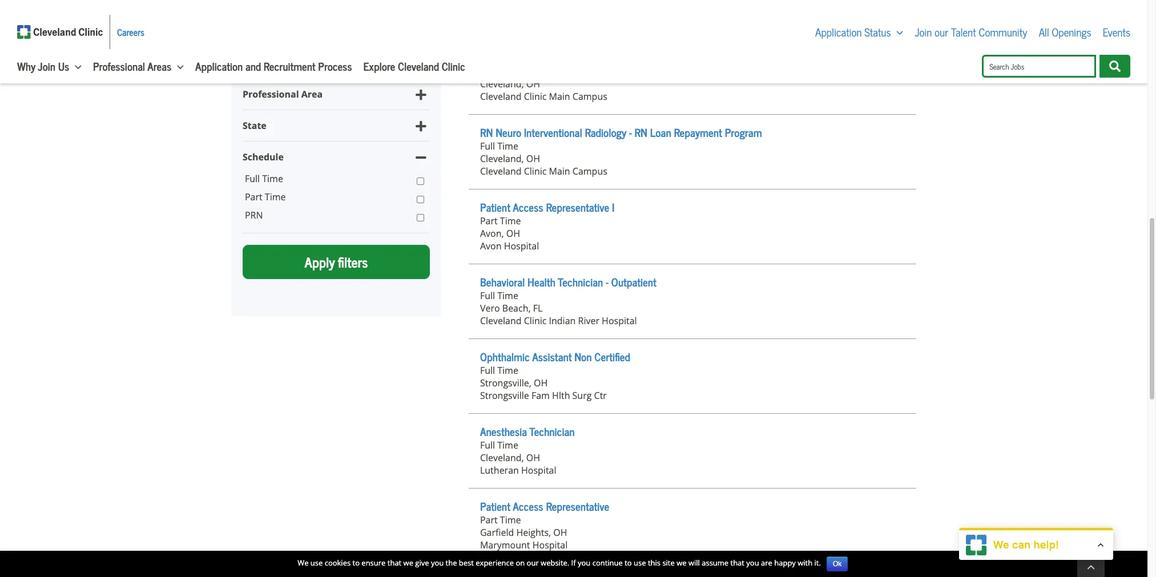 Task type: describe. For each thing, give the bounding box(es) containing it.
filters
[[338, 251, 368, 273]]

rn neuro interventional radiology - rn loan repayment program link
[[480, 123, 762, 141]]

time inside 'ophthalmic assistant non certified full time strongsville, oh strongsville fam hlth surg ctr'
[[497, 364, 518, 377]]

process
[[318, 57, 352, 75]]

time inside patient access representative i part time avon, oh avon hospital
[[500, 215, 521, 227]]

time inside patient access representative part time garfield heights, oh marymount hospital
[[500, 514, 521, 526]]

avon, oh cell
[[480, 227, 905, 240]]

full inside 'ophthalmic assistant non certified full time strongsville, oh strongsville fam hlth surg ctr'
[[480, 364, 495, 377]]

apply
[[305, 251, 335, 273]]

none search field containing apply filters
[[243, 0, 430, 279]]

help!
[[1034, 539, 1059, 551]]

if
[[571, 558, 576, 568]]

1 you from the left
[[431, 558, 444, 568]]

we for we use cookies to ensure that we give you the best experience on our website. if you continue to use this site we will assume that you are happy with it.
[[298, 558, 309, 568]]

application and recruitment process
[[195, 57, 352, 75]]

behavioral health technician - outpatient full time vero beach, fl cleveland clinic indian river hospital
[[480, 273, 656, 327]]

all openings
[[1039, 23, 1091, 41]]

professional areas link
[[93, 57, 171, 75]]

strongsville
[[480, 389, 529, 402]]

technician inside the behavioral health technician - outpatient full time vero beach, fl cleveland clinic indian river hospital
[[558, 273, 603, 291]]

strongsville,
[[480, 377, 531, 389]]

lutheran
[[480, 464, 519, 477]]

PRN checkbox
[[417, 211, 424, 224]]

ensure
[[362, 558, 386, 568]]

loan
[[650, 123, 671, 141]]

part inside patient access representative i part time avon, oh avon hospital
[[480, 215, 498, 227]]

explore cleveland clinic
[[363, 57, 465, 75]]

with
[[798, 558, 813, 568]]

ophthalmic
[[480, 348, 530, 365]]

oh inside anesthesia technician full time cleveland, oh lutheran hospital
[[526, 452, 540, 464]]

full time cell for ophthalmic assistant non certified
[[480, 364, 905, 377]]

full time cell for anesthesia technician
[[480, 439, 905, 452]]

apply filters
[[305, 251, 368, 273]]

vero beach, fl cell
[[480, 302, 905, 315]]

outpatient
[[611, 273, 656, 291]]

talent
[[951, 23, 976, 41]]

and
[[245, 57, 261, 75]]

ok link
[[827, 557, 848, 571]]

application for application and recruitment process
[[195, 57, 243, 75]]

main inside cleveland, oh cleveland clinic main campus
[[549, 90, 570, 103]]

best
[[459, 558, 474, 568]]

application and recruitment process link
[[195, 57, 352, 75]]

we for we can help!
[[993, 539, 1009, 551]]

status
[[865, 23, 891, 41]]

representative for patient access representative i
[[546, 198, 609, 216]]

1 vertical spatial join
[[38, 57, 55, 75]]

we can help!
[[993, 539, 1059, 551]]

us
[[58, 57, 69, 75]]

patient access representative i link
[[480, 198, 614, 216]]

lutheran hospital cell
[[480, 464, 905, 477]]

recruitment
[[264, 57, 315, 75]]

cleveland inside rn neuro interventional radiology - rn loan repayment program full time cleveland, oh cleveland clinic main campus
[[480, 165, 522, 178]]

will
[[688, 558, 700, 568]]

oh inside 'ophthalmic assistant non certified full time strongsville, oh strongsville fam hlth surg ctr'
[[534, 377, 548, 389]]

full up part time
[[245, 173, 260, 185]]

prn
[[245, 209, 263, 222]]

schedule
[[243, 151, 284, 163]]

1 that from the left
[[388, 558, 401, 568]]

logo image
[[966, 535, 986, 555]]

3 you from the left
[[746, 558, 759, 568]]

full inside the behavioral health technician - outpatient full time vero beach, fl cleveland clinic indian river hospital
[[480, 290, 495, 302]]

part time
[[245, 191, 286, 203]]

neuro
[[496, 123, 521, 141]]

are
[[761, 558, 772, 568]]

main inside rn neuro interventional radiology - rn loan repayment program full time cleveland, oh cleveland clinic main campus
[[549, 165, 570, 178]]

technician inside anesthesia technician full time cleveland, oh lutheran hospital
[[529, 423, 575, 440]]

fam
[[531, 389, 550, 402]]

full time cell for behavioral health technician - outpatient
[[480, 290, 905, 302]]

ok
[[833, 560, 842, 568]]

clinic inside cleveland, oh cleveland clinic main campus
[[524, 90, 547, 103]]

happy
[[774, 558, 796, 568]]

all openings link
[[1039, 23, 1091, 41]]

- inside the behavioral health technician - outpatient full time vero beach, fl cleveland clinic indian river hospital
[[606, 273, 609, 291]]

full time cell for rn neuro interventional radiology - rn loan repayment program
[[480, 140, 905, 153]]

campus inside cleveland, oh cleveland clinic main campus
[[573, 90, 607, 103]]

fl
[[533, 302, 543, 315]]

can
[[1012, 539, 1031, 551]]

ophthalmic assistant non certified full time strongsville, oh strongsville fam hlth surg ctr
[[480, 348, 630, 402]]

patient access representative link
[[480, 497, 609, 515]]

1 cleveland, oh cell from the top
[[480, 78, 905, 90]]

part time cell for patient access representative i
[[480, 215, 905, 227]]

explore cleveland clinic link
[[363, 57, 465, 75]]

non
[[574, 348, 592, 365]]

anesthesia technician full time cleveland, oh lutheran hospital
[[480, 423, 575, 477]]

representative for patient access representative
[[546, 497, 609, 515]]

strongsville fam hlth surg ctr cell
[[480, 389, 905, 402]]

we can help! button
[[959, 530, 1113, 560]]

full time
[[245, 173, 283, 185]]

Submit search jobs submit
[[1100, 55, 1130, 78]]

heights,
[[516, 526, 551, 539]]

beach,
[[502, 302, 531, 315]]

areas
[[147, 57, 171, 75]]

garfield
[[480, 526, 514, 539]]

assistant
[[532, 348, 572, 365]]

ophthalmic assistant non certified link
[[480, 348, 630, 365]]

2 to from the left
[[625, 558, 632, 568]]

area
[[301, 88, 323, 101]]

hospital inside patient access representative i part time avon, oh avon hospital
[[504, 240, 539, 252]]

oh inside cleveland, oh cleveland clinic main campus
[[526, 78, 540, 90]]

cleveland right explore
[[398, 57, 439, 75]]

vero
[[480, 302, 500, 315]]

patient access representative i part time avon, oh avon hospital
[[480, 198, 614, 252]]

2 we from the left
[[677, 558, 687, 568]]

cleveland, oh cleveland clinic main campus
[[480, 78, 607, 103]]

events
[[1103, 23, 1130, 41]]

apply filters button
[[243, 245, 430, 279]]

cleveland, inside cleveland, oh cleveland clinic main campus
[[480, 78, 524, 90]]

part inside search field
[[245, 191, 262, 203]]

why join us link
[[17, 57, 69, 75]]

hospital inside patient access representative part time garfield heights, oh marymount hospital
[[532, 539, 568, 552]]

1 cleveland clinic main campus cell from the top
[[480, 90, 905, 103]]

marymount
[[480, 539, 530, 552]]

cookies
[[325, 558, 351, 568]]



Task type: vqa. For each thing, say whether or not it's contained in the screenshot.
option
no



Task type: locate. For each thing, give the bounding box(es) containing it.
- right radiology
[[629, 123, 632, 141]]

0 vertical spatial cleveland, oh cell
[[480, 78, 905, 90]]

3 cleveland, oh cell from the top
[[480, 452, 905, 464]]

Part Time checkbox
[[417, 193, 424, 206]]

time inside rn neuro interventional radiology - rn loan repayment program full time cleveland, oh cleveland clinic main campus
[[497, 140, 518, 153]]

oh down anesthesia technician link
[[526, 452, 540, 464]]

part
[[245, 191, 262, 203], [480, 215, 498, 227], [480, 514, 498, 526]]

time up avon
[[500, 215, 521, 227]]

2 that from the left
[[730, 558, 744, 568]]

use
[[310, 558, 323, 568], [634, 558, 646, 568]]

experience
[[476, 558, 514, 568]]

patient
[[480, 198, 510, 216], [480, 497, 510, 515]]

1 vertical spatial cleveland clinic main campus cell
[[480, 165, 905, 178]]

0 horizontal spatial you
[[431, 558, 444, 568]]

1 we from the left
[[403, 558, 413, 568]]

0 vertical spatial patient
[[480, 198, 510, 216]]

representative inside patient access representative i part time avon, oh avon hospital
[[546, 198, 609, 216]]

1 vertical spatial -
[[606, 273, 609, 291]]

this
[[648, 558, 661, 568]]

0 vertical spatial technician
[[558, 273, 603, 291]]

join our talent community
[[915, 23, 1027, 41]]

website.
[[541, 558, 569, 568]]

cleveland up 'neuro' at the left top
[[480, 90, 522, 103]]

1 horizontal spatial -
[[629, 123, 632, 141]]

campus down radiology
[[573, 165, 607, 178]]

patient for patient access representative
[[480, 497, 510, 515]]

3 full time cell from the top
[[480, 364, 905, 377]]

that
[[388, 558, 401, 568], [730, 558, 744, 568]]

0 horizontal spatial application
[[195, 57, 243, 75]]

time up marymount
[[500, 514, 521, 526]]

oh inside rn neuro interventional radiology - rn loan repayment program full time cleveland, oh cleveland clinic main campus
[[526, 153, 540, 165]]

1 rn from the left
[[480, 123, 493, 141]]

indian
[[549, 315, 576, 327]]

river
[[578, 315, 599, 327]]

clinic inside the behavioral health technician - outpatient full time vero beach, fl cleveland clinic indian river hospital
[[524, 315, 547, 327]]

1 horizontal spatial you
[[578, 558, 590, 568]]

2 cleveland clinic main campus cell from the top
[[480, 165, 905, 178]]

time inside anesthesia technician full time cleveland, oh lutheran hospital
[[497, 439, 518, 452]]

site
[[662, 558, 675, 568]]

cleveland, inside rn neuro interventional radiology - rn loan repayment program full time cleveland, oh cleveland clinic main campus
[[480, 153, 524, 165]]

1 horizontal spatial to
[[625, 558, 632, 568]]

full inside anesthesia technician full time cleveland, oh lutheran hospital
[[480, 439, 495, 452]]

0 horizontal spatial -
[[606, 273, 609, 291]]

hospital inside anesthesia technician full time cleveland, oh lutheran hospital
[[521, 464, 556, 477]]

campus up radiology
[[573, 90, 607, 103]]

0 vertical spatial we
[[993, 539, 1009, 551]]

professional
[[93, 57, 145, 75], [243, 88, 299, 101]]

1 to from the left
[[353, 558, 360, 568]]

1 vertical spatial application
[[195, 57, 243, 75]]

cleveland down 'neuro' at the left top
[[480, 165, 522, 178]]

1 vertical spatial access
[[513, 497, 543, 515]]

cleveland, inside anesthesia technician full time cleveland, oh lutheran hospital
[[480, 452, 524, 464]]

time up lutheran
[[497, 439, 518, 452]]

to right the continue
[[625, 558, 632, 568]]

application for application status
[[815, 23, 862, 41]]

representative left i
[[546, 198, 609, 216]]

0 vertical spatial -
[[629, 123, 632, 141]]

use left this
[[634, 558, 646, 568]]

rn
[[480, 123, 493, 141], [635, 123, 647, 141]]

professional area
[[243, 88, 323, 101]]

time left fl
[[497, 290, 518, 302]]

0 horizontal spatial that
[[388, 558, 401, 568]]

2 full time cell from the top
[[480, 290, 905, 302]]

we inside button
[[993, 539, 1009, 551]]

representative inside patient access representative part time garfield heights, oh marymount hospital
[[546, 497, 609, 515]]

access for patient access representative
[[513, 497, 543, 515]]

time
[[497, 140, 518, 153], [262, 173, 283, 185], [265, 191, 286, 203], [500, 215, 521, 227], [497, 290, 518, 302], [497, 364, 518, 377], [497, 439, 518, 452], [500, 514, 521, 526]]

1 vertical spatial campus
[[573, 165, 607, 178]]

professional left areas
[[93, 57, 145, 75]]

cleveland up ophthalmic
[[480, 315, 522, 327]]

0 horizontal spatial we
[[403, 558, 413, 568]]

you left the
[[431, 558, 444, 568]]

technician right health on the left of the page
[[558, 273, 603, 291]]

you
[[431, 558, 444, 568], [578, 558, 590, 568], [746, 558, 759, 568]]

2 part time cell from the top
[[480, 514, 905, 526]]

our
[[935, 23, 948, 41], [527, 558, 539, 568]]

1 vertical spatial cleveland,
[[480, 153, 524, 165]]

1 use from the left
[[310, 558, 323, 568]]

part up avon
[[480, 215, 498, 227]]

events link
[[1103, 23, 1130, 41]]

0 horizontal spatial we
[[298, 558, 309, 568]]

0 vertical spatial cleveland,
[[480, 78, 524, 90]]

our right on
[[527, 558, 539, 568]]

2 rn from the left
[[635, 123, 647, 141]]

0 vertical spatial access
[[513, 198, 543, 216]]

1 horizontal spatial rn
[[635, 123, 647, 141]]

cleveland, oh cell for rn neuro interventional radiology - rn loan repayment program
[[480, 153, 905, 165]]

hospital up website.
[[532, 539, 568, 552]]

join left us
[[38, 57, 55, 75]]

1 horizontal spatial use
[[634, 558, 646, 568]]

part up marymount
[[480, 514, 498, 526]]

cleveland clinic main campus cell up repayment
[[480, 90, 905, 103]]

1 horizontal spatial we
[[677, 558, 687, 568]]

certified
[[594, 348, 630, 365]]

to left ensure
[[353, 558, 360, 568]]

main up interventional
[[549, 90, 570, 103]]

2 representative from the top
[[546, 497, 609, 515]]

openings
[[1052, 23, 1091, 41]]

cleveland clinic indian river hospital cell
[[480, 315, 905, 327]]

1 horizontal spatial application
[[815, 23, 862, 41]]

4 full time cell from the top
[[480, 439, 905, 452]]

full time cell
[[480, 140, 905, 153], [480, 290, 905, 302], [480, 364, 905, 377], [480, 439, 905, 452]]

patient inside patient access representative part time garfield heights, oh marymount hospital
[[480, 497, 510, 515]]

application status
[[815, 23, 891, 41]]

- inside rn neuro interventional radiology - rn loan repayment program full time cleveland, oh cleveland clinic main campus
[[629, 123, 632, 141]]

cleveland clinic main campus cell down repayment
[[480, 165, 905, 178]]

strongsville, oh cell
[[480, 377, 905, 389]]

None search field
[[243, 0, 430, 279]]

join our talent community link
[[915, 23, 1027, 41]]

we
[[993, 539, 1009, 551], [298, 558, 309, 568]]

program
[[725, 123, 762, 141]]

we left cookies at bottom
[[298, 558, 309, 568]]

2 patient from the top
[[480, 497, 510, 515]]

0 vertical spatial part time cell
[[480, 215, 905, 227]]

technician
[[558, 273, 603, 291], [529, 423, 575, 440]]

0 vertical spatial campus
[[573, 90, 607, 103]]

campus
[[573, 90, 607, 103], [573, 165, 607, 178]]

part up prn
[[245, 191, 262, 203]]

cell
[[480, 16, 905, 28]]

cleveland inside the behavioral health technician - outpatient full time vero beach, fl cleveland clinic indian river hospital
[[480, 315, 522, 327]]

use left cookies at bottom
[[310, 558, 323, 568]]

1 vertical spatial main
[[549, 165, 570, 178]]

0 vertical spatial professional
[[93, 57, 145, 75]]

to
[[353, 558, 360, 568], [625, 558, 632, 568]]

application left 'and' on the left of page
[[195, 57, 243, 75]]

1 main from the top
[[549, 90, 570, 103]]

professional for professional area
[[243, 88, 299, 101]]

1 horizontal spatial join
[[915, 23, 932, 41]]

1 campus from the top
[[573, 90, 607, 103]]

cleveland, down anesthesia
[[480, 452, 524, 464]]

cleveland, up 'neuro' at the left top
[[480, 78, 524, 90]]

time up strongsville
[[497, 364, 518, 377]]

behavioral
[[480, 273, 525, 291]]

Full Time checkbox
[[417, 175, 424, 188]]

repayment
[[674, 123, 722, 141]]

1 horizontal spatial our
[[935, 23, 948, 41]]

professional inside search field
[[243, 88, 299, 101]]

access for patient access representative i
[[513, 198, 543, 216]]

cleveland, oh cell
[[480, 78, 905, 90], [480, 153, 905, 165], [480, 452, 905, 464]]

oh up interventional
[[526, 78, 540, 90]]

part time cell for patient access representative
[[480, 514, 905, 526]]

1 vertical spatial we
[[298, 558, 309, 568]]

hirevue chatbot element
[[959, 528, 1113, 560]]

0 vertical spatial part
[[245, 191, 262, 203]]

state
[[243, 119, 266, 132]]

2 access from the top
[[513, 497, 543, 515]]

full up strongsville
[[480, 364, 495, 377]]

we left will
[[677, 558, 687, 568]]

0 vertical spatial main
[[549, 90, 570, 103]]

radiology
[[585, 123, 626, 141]]

1 vertical spatial part time cell
[[480, 514, 905, 526]]

full up lutheran
[[480, 439, 495, 452]]

1 horizontal spatial that
[[730, 558, 744, 568]]

2 horizontal spatial you
[[746, 558, 759, 568]]

patient for patient access representative i
[[480, 198, 510, 216]]

1 vertical spatial part
[[480, 215, 498, 227]]

patient up the garfield
[[480, 497, 510, 515]]

0 horizontal spatial to
[[353, 558, 360, 568]]

1 vertical spatial our
[[527, 558, 539, 568]]

access
[[513, 198, 543, 216], [513, 497, 543, 515]]

marymount hospital cell
[[480, 539, 905, 552]]

1 representative from the top
[[546, 198, 609, 216]]

anesthesia technician link
[[480, 423, 575, 440]]

oh right avon,
[[506, 227, 520, 240]]

0 vertical spatial our
[[935, 23, 948, 41]]

oh right heights,
[[553, 526, 567, 539]]

oh down interventional
[[526, 153, 540, 165]]

avon,
[[480, 227, 504, 240]]

1 patient from the top
[[480, 198, 510, 216]]

2 cleveland, from the top
[[480, 153, 524, 165]]

time inside the behavioral health technician - outpatient full time vero beach, fl cleveland clinic indian river hospital
[[497, 290, 518, 302]]

2 vertical spatial cleveland, oh cell
[[480, 452, 905, 464]]

0 vertical spatial join
[[915, 23, 932, 41]]

2 cleveland, oh cell from the top
[[480, 153, 905, 165]]

full left 'neuro' at the left top
[[480, 140, 495, 153]]

rn left 'loan'
[[635, 123, 647, 141]]

we use cookies to ensure that we give you the best experience on our website. if you continue to use this site we will assume that you are happy with it.
[[298, 558, 821, 568]]

application left status
[[815, 23, 862, 41]]

clinic inside rn neuro interventional radiology - rn loan repayment program full time cleveland, oh cleveland clinic main campus
[[524, 165, 547, 178]]

part time cell up marymount hospital cell
[[480, 514, 905, 526]]

full left beach,
[[480, 290, 495, 302]]

cleveland, oh cell for anesthesia technician
[[480, 452, 905, 464]]

1 vertical spatial representative
[[546, 497, 609, 515]]

2 vertical spatial cleveland,
[[480, 452, 524, 464]]

that right the assume
[[730, 558, 744, 568]]

assume
[[702, 558, 729, 568]]

community
[[979, 23, 1027, 41]]

application status link
[[815, 23, 891, 41]]

we left can
[[993, 539, 1009, 551]]

hospital right river
[[602, 315, 637, 327]]

-
[[629, 123, 632, 141], [606, 273, 609, 291]]

1 horizontal spatial we
[[993, 539, 1009, 551]]

2 vertical spatial part
[[480, 514, 498, 526]]

Search Jobs text field
[[982, 55, 1096, 78]]

cleveland
[[398, 57, 439, 75], [480, 90, 522, 103], [480, 165, 522, 178], [480, 315, 522, 327]]

why join us
[[17, 57, 69, 75]]

1 full time cell from the top
[[480, 140, 905, 153]]

patient access representative part time garfield heights, oh marymount hospital
[[480, 497, 609, 552]]

0 vertical spatial representative
[[546, 198, 609, 216]]

cleveland clinic main campus cell
[[480, 90, 905, 103], [480, 165, 905, 178]]

continue
[[592, 558, 623, 568]]

ctr
[[594, 389, 607, 402]]

cleveland, down 'neuro' at the left top
[[480, 153, 524, 165]]

clinic
[[442, 57, 465, 75], [524, 90, 547, 103], [524, 165, 547, 178], [524, 315, 547, 327]]

0 horizontal spatial use
[[310, 558, 323, 568]]

hospital right avon
[[504, 240, 539, 252]]

professional down application and recruitment process 'link'
[[243, 88, 299, 101]]

cleveland inside cleveland, oh cleveland clinic main campus
[[480, 90, 522, 103]]

3 cleveland, from the top
[[480, 452, 524, 464]]

2 campus from the top
[[573, 165, 607, 178]]

patient inside patient access representative i part time avon, oh avon hospital
[[480, 198, 510, 216]]

oh left hlth
[[534, 377, 548, 389]]

campus inside rn neuro interventional radiology - rn loan repayment program full time cleveland, oh cleveland clinic main campus
[[573, 165, 607, 178]]

rn left 'neuro' at the left top
[[480, 123, 493, 141]]

technician down hlth
[[529, 423, 575, 440]]

1 access from the top
[[513, 198, 543, 216]]

1 horizontal spatial professional
[[243, 88, 299, 101]]

None search field
[[982, 55, 1130, 78]]

you left 'are'
[[746, 558, 759, 568]]

we left give
[[403, 558, 413, 568]]

1 vertical spatial technician
[[529, 423, 575, 440]]

explore
[[363, 57, 395, 75]]

main
[[549, 90, 570, 103], [549, 165, 570, 178]]

1 vertical spatial patient
[[480, 497, 510, 515]]

2 use from the left
[[634, 558, 646, 568]]

hospital
[[504, 240, 539, 252], [602, 315, 637, 327], [521, 464, 556, 477], [532, 539, 568, 552]]

- left outpatient
[[606, 273, 609, 291]]

garfield heights, oh cell
[[480, 526, 905, 539]]

health
[[528, 273, 555, 291]]

2 main from the top
[[549, 165, 570, 178]]

that right ensure
[[388, 558, 401, 568]]

access inside patient access representative part time garfield heights, oh marymount hospital
[[513, 497, 543, 515]]

full inside rn neuro interventional radiology - rn loan repayment program full time cleveland, oh cleveland clinic main campus
[[480, 140, 495, 153]]

time left interventional
[[497, 140, 518, 153]]

part inside patient access representative part time garfield heights, oh marymount hospital
[[480, 514, 498, 526]]

our left talent
[[935, 23, 948, 41]]

oh inside patient access representative i part time avon, oh avon hospital
[[506, 227, 520, 240]]

behavioral health technician - outpatient link
[[480, 273, 656, 291]]

the
[[446, 558, 457, 568]]

rn neuro interventional radiology - rn loan repayment program full time cleveland, oh cleveland clinic main campus
[[480, 123, 762, 178]]

patient up avon,
[[480, 198, 510, 216]]

hlth
[[552, 389, 570, 402]]

part time cell
[[480, 215, 905, 227], [480, 514, 905, 526]]

surg
[[572, 389, 592, 402]]

give
[[415, 558, 429, 568]]

interventional
[[524, 123, 582, 141]]

full
[[480, 140, 495, 153], [245, 173, 260, 185], [480, 290, 495, 302], [480, 364, 495, 377], [480, 439, 495, 452]]

main up 'patient access representative i' link
[[549, 165, 570, 178]]

cleveland,
[[480, 78, 524, 90], [480, 153, 524, 165], [480, 452, 524, 464]]

1 cleveland, from the top
[[480, 78, 524, 90]]

time down the full time
[[265, 191, 286, 203]]

2 you from the left
[[578, 558, 590, 568]]

0 vertical spatial application
[[815, 23, 862, 41]]

it.
[[814, 558, 821, 568]]

on
[[516, 558, 525, 568]]

1 vertical spatial professional
[[243, 88, 299, 101]]

time up part time
[[262, 173, 283, 185]]

why
[[17, 57, 35, 75]]

professional for professional areas
[[93, 57, 145, 75]]

1 part time cell from the top
[[480, 215, 905, 227]]

avon
[[480, 240, 502, 252]]

access inside patient access representative i part time avon, oh avon hospital
[[513, 198, 543, 216]]

0 horizontal spatial professional
[[93, 57, 145, 75]]

anesthesia
[[480, 423, 527, 440]]

0 vertical spatial cleveland clinic main campus cell
[[480, 90, 905, 103]]

1 vertical spatial cleveland, oh cell
[[480, 153, 905, 165]]

part time cell up avon hospital 'cell'
[[480, 215, 905, 227]]

hospital inside the behavioral health technician - outpatient full time vero beach, fl cleveland clinic indian river hospital
[[602, 315, 637, 327]]

oh inside patient access representative part time garfield heights, oh marymount hospital
[[553, 526, 567, 539]]

you right the if
[[578, 558, 590, 568]]

hospital up patient access representative "link"
[[521, 464, 556, 477]]

0 horizontal spatial join
[[38, 57, 55, 75]]

0 horizontal spatial rn
[[480, 123, 493, 141]]

join left talent
[[915, 23, 932, 41]]

0 horizontal spatial our
[[527, 558, 539, 568]]

we
[[403, 558, 413, 568], [677, 558, 687, 568]]

representative up heights,
[[546, 497, 609, 515]]

avon hospital cell
[[480, 240, 905, 252]]



